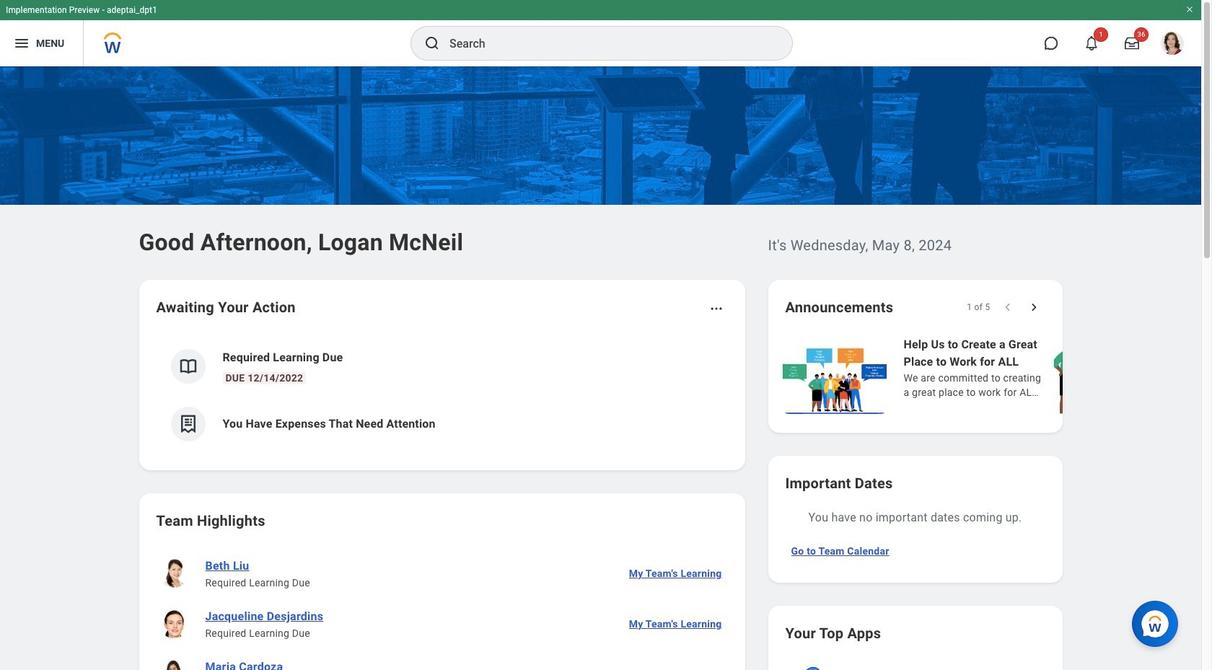 Task type: vqa. For each thing, say whether or not it's contained in the screenshot.
justify image
yes



Task type: describe. For each thing, give the bounding box(es) containing it.
related actions image
[[709, 302, 724, 316]]

dashboard expenses image
[[177, 414, 199, 435]]

search image
[[424, 35, 441, 52]]

chevron left small image
[[1001, 300, 1015, 315]]

inbox large image
[[1125, 36, 1140, 51]]

chevron right small image
[[1027, 300, 1041, 315]]

notifications large image
[[1085, 36, 1099, 51]]



Task type: locate. For each thing, give the bounding box(es) containing it.
main content
[[0, 66, 1213, 671]]

justify image
[[13, 35, 30, 52]]

book open image
[[177, 356, 199, 378]]

close environment banner image
[[1186, 5, 1195, 14]]

list
[[780, 335, 1213, 416], [156, 338, 728, 453], [156, 549, 728, 671]]

Search Workday  search field
[[450, 27, 763, 59]]

profile logan mcneil image
[[1161, 32, 1185, 58]]

banner
[[0, 0, 1202, 66]]

status
[[967, 302, 991, 313]]



